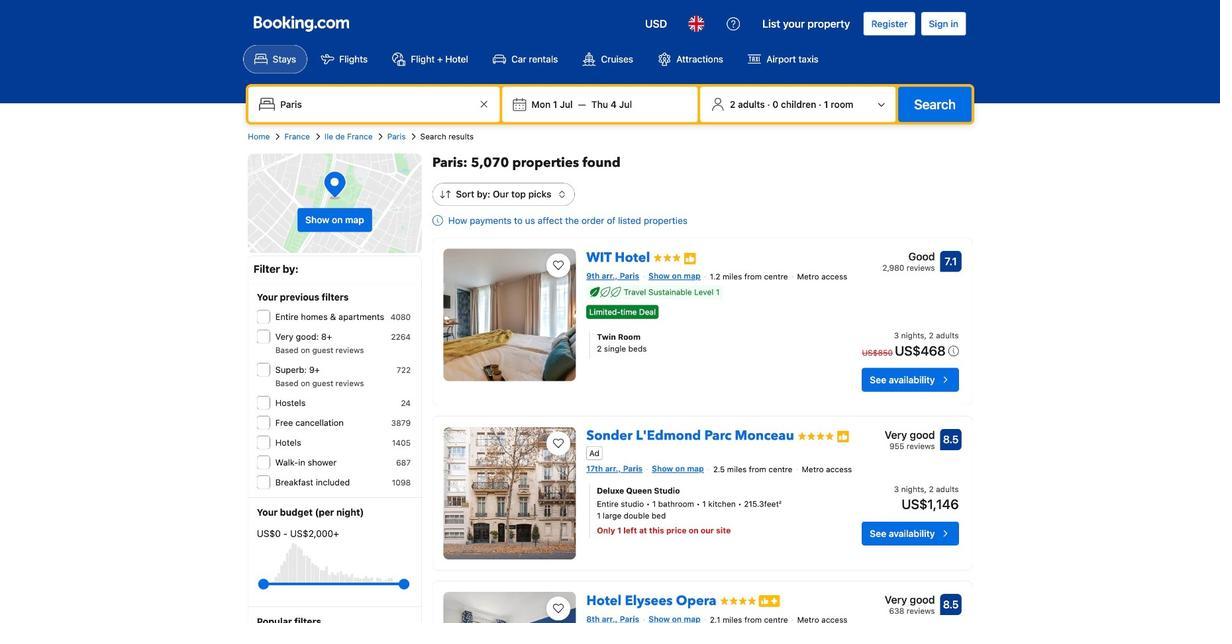 Task type: describe. For each thing, give the bounding box(es) containing it.
this property is part of our preferred partner programme. it is committed to providing commendable service and good value. it will pay us a higher commission if you make a booking. image for good element
[[683, 252, 696, 265]]

search results updated. paris: 5,070 properties found. element
[[432, 154, 972, 172]]

this property is part of our preferred partner programme. it is committed to providing commendable service and good value. it will pay us a higher commission if you make a booking. image for 2nd very good element from the bottom
[[836, 430, 850, 443]]

sonder l'edmond parc monceau image
[[443, 427, 576, 560]]

Where are you going? field
[[275, 92, 476, 116]]

booking.com image
[[254, 16, 349, 32]]

2 very good element from the top
[[885, 592, 935, 608]]

scored 8.5 element for 1st very good element from the bottom of the page
[[940, 594, 961, 615]]

1 very good element from the top
[[885, 427, 935, 443]]



Task type: vqa. For each thing, say whether or not it's contained in the screenshot.
the top REGION
no



Task type: locate. For each thing, give the bounding box(es) containing it.
2 scored 8.5 element from the top
[[940, 594, 961, 615]]

very good element
[[885, 427, 935, 443], [885, 592, 935, 608]]

good element
[[883, 249, 935, 265]]

1 vertical spatial scored 8.5 element
[[940, 594, 961, 615]]

this property is part of our preferred partner programme. it is committed to providing commendable service and good value. it will pay us a higher commission if you make a booking. image
[[683, 252, 696, 265]]

this property is part of our preferred partner programme. it is committed to providing commendable service and good value. it will pay us a higher commission if you make a booking. image
[[683, 252, 696, 265], [836, 430, 850, 443], [836, 430, 850, 443]]

1 vertical spatial very good element
[[885, 592, 935, 608]]

1 scored 8.5 element from the top
[[940, 429, 961, 450]]

scored 8.5 element
[[940, 429, 961, 450], [940, 594, 961, 615]]

scored 8.5 element for 2nd very good element from the bottom
[[940, 429, 961, 450]]

wit hotel image
[[443, 249, 576, 381]]

scored 7.1 element
[[940, 251, 961, 272]]

0 vertical spatial very good element
[[885, 427, 935, 443]]

group
[[263, 574, 404, 595]]

0 vertical spatial scored 8.5 element
[[940, 429, 961, 450]]



